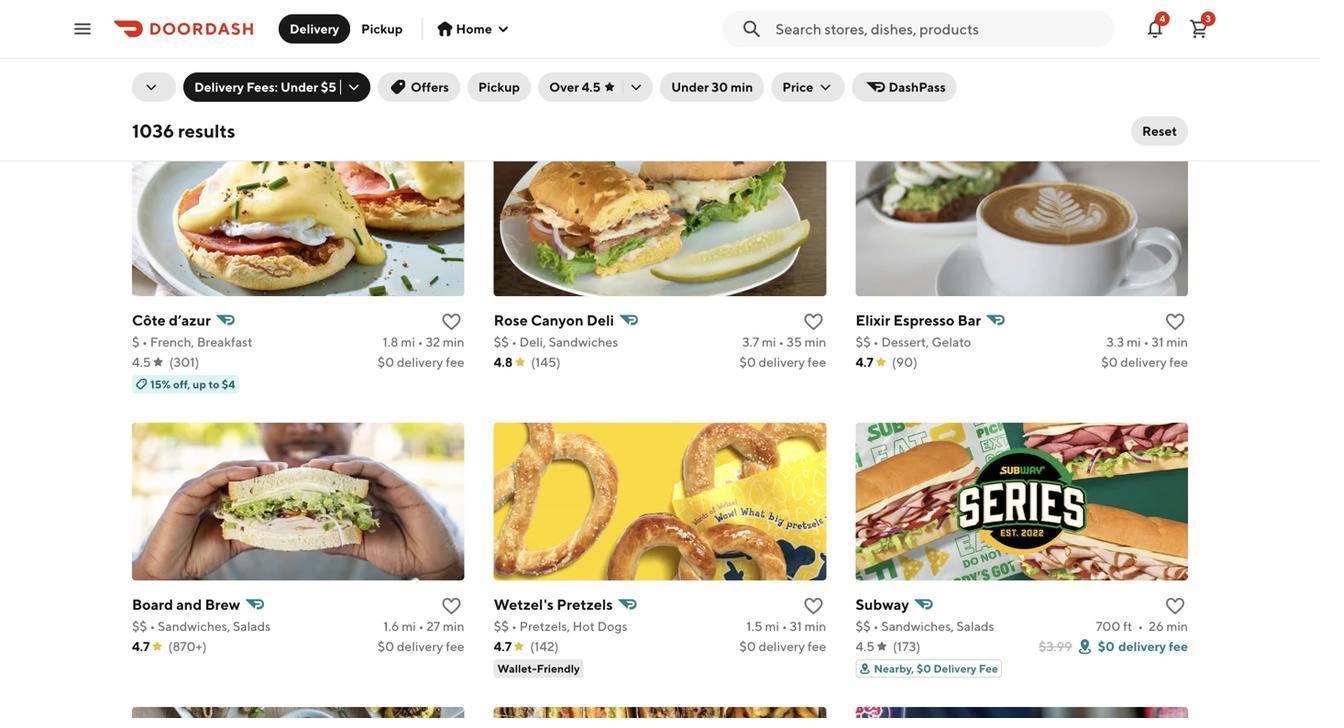 Task type: vqa. For each thing, say whether or not it's contained in the screenshot.
of inside Save an average of $5 on each order. Start a free DashPass trial!
no



Task type: locate. For each thing, give the bounding box(es) containing it.
1 vertical spatial 31
[[790, 619, 803, 634]]

0 horizontal spatial 31
[[790, 619, 803, 634]]

1.6 mi • 27 min
[[384, 619, 465, 634]]

1 horizontal spatial under
[[672, 79, 709, 94]]

1 horizontal spatial 4.8
[[494, 355, 513, 370]]

min for board and brew
[[443, 619, 465, 634]]

4.5
[[494, 70, 513, 85], [582, 79, 601, 94], [132, 355, 151, 370], [856, 639, 875, 654]]

23
[[1150, 50, 1165, 65]]

36
[[787, 50, 803, 65]]

subway
[[856, 596, 910, 613]]

mi right the 3.7
[[762, 334, 777, 350]]

0 horizontal spatial sandwiches,
[[158, 619, 230, 634]]

min right 1.5
[[805, 619, 827, 634]]

reset button
[[1132, 117, 1189, 146]]

sandwiches, for board and brew
[[158, 619, 230, 634]]

0 horizontal spatial 4.8
[[132, 70, 151, 85]]

31 right 3.3
[[1152, 334, 1165, 350]]

click to add this store to your saved list image up 3.3 mi • 31 min
[[1165, 311, 1187, 333]]

fee
[[446, 70, 465, 85], [807, 70, 827, 85], [446, 355, 465, 370], [808, 355, 827, 370], [1170, 355, 1189, 370], [446, 639, 465, 654], [808, 639, 827, 654], [1170, 639, 1189, 654]]

fee for rose canyon deli
[[808, 355, 827, 370]]

$$ for rose canyon deli
[[494, 334, 509, 350]]

2 vertical spatial pickup
[[479, 79, 520, 94]]

$​0 down 1.8
[[378, 355, 395, 370]]

4.7 up wallet-
[[494, 639, 512, 654]]

barbecue
[[952, 27, 1018, 44]]

1 horizontal spatial deli
[[587, 311, 615, 329]]

1 horizontal spatial nearby, $0 delivery fee
[[875, 662, 999, 675]]

2 1.1 from the left
[[1110, 50, 1123, 65]]

click to add this store to your saved list image up 3.7 mi • 35 min
[[803, 311, 825, 333]]

nearby, down the (8,300+)
[[512, 94, 553, 106]]

$​0 delivery fee down 1.1 mi • 19 min
[[378, 70, 465, 85]]

click to add this store to your saved list image up 1.1 mi • 19 min
[[441, 27, 463, 49]]

4.8 left (145)
[[494, 355, 513, 370]]

delivery for côte d'azur
[[397, 355, 443, 370]]

l&l hawaiian barbecue
[[856, 27, 1018, 44]]

$0 down (173)
[[917, 662, 932, 675]]

delivery down 3.3 mi • 31 min
[[1121, 355, 1168, 370]]

nearby, $0 delivery fee down (173)
[[875, 662, 999, 675]]

fee for wetzel's pretzels
[[808, 639, 827, 654]]

1 vertical spatial nearby, $0 delivery fee
[[875, 662, 999, 675]]

$​0 delivery fee down 3.3 mi • 31 min
[[1102, 355, 1189, 370]]

$$
[[494, 50, 509, 65], [856, 50, 871, 65], [494, 334, 509, 350], [856, 334, 871, 350], [132, 619, 147, 634], [494, 619, 509, 634], [856, 619, 871, 634]]

mi right 3.3
[[1128, 334, 1142, 350]]

fee down 1.8 mi • 32 min
[[446, 355, 465, 370]]

nearby, $0 delivery fee for (8,300+)
[[512, 94, 637, 106]]

fee down 1.1 mi • 19 min
[[446, 70, 465, 85]]

0 vertical spatial fee
[[618, 94, 637, 106]]

nearby, for (173)
[[875, 662, 915, 675]]

• down elixir
[[874, 334, 879, 350]]

$$ • sandwiches, salads
[[132, 619, 271, 634], [856, 619, 995, 634]]

1.1 mi • 23 min
[[1110, 50, 1189, 65]]

pickup button up 1.1 mi • 19 min
[[350, 14, 414, 44]]

click to add this store to your saved list image for board and brew
[[441, 595, 463, 617]]

l&l
[[856, 27, 883, 44]]

delivery for elixir espresso bar
[[1121, 355, 1168, 370]]

1 horizontal spatial click to add this store to your saved list image
[[1165, 595, 1187, 617]]

click to add this store to your saved list image
[[803, 27, 825, 49], [1165, 595, 1187, 617]]

pickup up 1.1 mi • 19 min
[[361, 21, 403, 36]]

1 vertical spatial deli
[[587, 311, 615, 329]]

0 vertical spatial nearby,
[[512, 94, 553, 106]]

$​0 down 1.1 mi • 19 min
[[378, 70, 395, 85]]

friendly
[[537, 662, 580, 675]]

min right 19
[[443, 50, 465, 65]]

4.8 down $$$$
[[132, 70, 151, 85]]

delivery
[[290, 21, 339, 36], [194, 79, 244, 94], [572, 94, 615, 106], [934, 662, 977, 675]]

$$ down elixir
[[856, 334, 871, 350]]

rubicon
[[132, 27, 190, 44]]

board
[[132, 596, 173, 613]]

1.6
[[384, 619, 399, 634]]

mi right 1.5
[[765, 619, 780, 634]]

click to add this store to your saved list image for elixir espresso bar
[[1165, 311, 1187, 333]]

min right 30
[[731, 79, 754, 94]]

delivery for rose canyon deli
[[759, 355, 806, 370]]

$$ for elixir espresso bar
[[856, 334, 871, 350]]

deli
[[193, 27, 220, 44], [587, 311, 615, 329]]

$​0 delivery fee down 3.7 mi • 35 min
[[740, 355, 827, 370]]

$0 delivery fee
[[737, 70, 827, 85], [1099, 639, 1189, 654]]

1 $$ • sandwiches, salads from the left
[[132, 619, 271, 634]]

pickup for leftmost pickup button
[[361, 21, 403, 36]]

$$ down rose
[[494, 334, 509, 350]]

(301)
[[169, 355, 199, 370]]

1.1 up offers button in the top left of the page
[[388, 50, 400, 65]]

2 under from the left
[[672, 79, 709, 94]]

$$ for wetzel's pretzels
[[494, 619, 509, 634]]

nearby, $0 delivery fee down the (8,300+)
[[512, 94, 637, 106]]

$​0 delivery fee down 1.8 mi • 32 min
[[378, 355, 465, 370]]

1 horizontal spatial 1.1
[[1110, 50, 1123, 65]]

pretzels,
[[520, 619, 570, 634]]

elixir espresso bar
[[856, 311, 982, 329]]

1 vertical spatial nearby,
[[875, 662, 915, 675]]

$​0 for côte d'azur
[[378, 355, 395, 370]]

$​0 down 1.6
[[378, 639, 395, 654]]

wetzel's
[[494, 596, 554, 613]]

1 under from the left
[[281, 79, 318, 94]]

click to add this store to your saved list image up 1.5 mi • 31 min
[[803, 595, 825, 617]]

price button
[[772, 72, 845, 102]]

salads
[[233, 619, 271, 634], [957, 619, 995, 634]]

0 vertical spatial $0 delivery fee
[[737, 70, 827, 85]]

26
[[1149, 619, 1165, 634]]

$​0 for wetzel's pretzels
[[740, 639, 757, 654]]

click to add this store to your saved list image up 1.8 mi • 32 min
[[441, 311, 463, 333]]

click to add this store to your saved list image for côte d'azur
[[441, 311, 463, 333]]

min right 23
[[1167, 50, 1189, 65]]

0.8
[[734, 50, 754, 65]]

$​0 for rubicon deli
[[378, 70, 395, 85]]

click to add this store to your saved list image up 1.6 mi • 27 min at the bottom left
[[441, 595, 463, 617]]

0 horizontal spatial 1.1
[[388, 50, 400, 65]]

4.5 left (173)
[[856, 639, 875, 654]]

1 1.1 from the left
[[388, 50, 400, 65]]

(3,100+)
[[892, 70, 941, 85]]

hawaiian,
[[882, 50, 939, 65]]

3.7 mi • 35 min
[[743, 334, 827, 350]]

offers button
[[378, 72, 460, 102]]

fee down 1.6 mi • 27 min at the bottom left
[[446, 639, 465, 654]]

1 vertical spatial 4.8
[[494, 355, 513, 370]]

click to add this store to your saved list image up 0.8 mi • 36 min
[[803, 27, 825, 49]]

under inside button
[[672, 79, 709, 94]]

• right 1.5
[[782, 619, 788, 634]]

mi for elixir espresso bar
[[1128, 334, 1142, 350]]

$4
[[222, 378, 235, 391]]

min
[[443, 50, 465, 65], [805, 50, 827, 65], [1167, 50, 1189, 65], [731, 79, 754, 94], [443, 334, 465, 350], [805, 334, 827, 350], [1167, 334, 1189, 350], [443, 619, 465, 634], [805, 619, 827, 634], [1167, 619, 1189, 634]]

$$ for l&l hawaiian barbecue
[[856, 50, 871, 65]]

fee down 1.5 mi • 31 min
[[808, 639, 827, 654]]

french,
[[150, 334, 195, 350]]

1 vertical spatial click to add this store to your saved list image
[[1165, 595, 1187, 617]]

$$ down subway
[[856, 619, 871, 634]]

$$ • sandwiches, salads up (870+)
[[132, 619, 271, 634]]

$$ • pickup, takeout
[[494, 50, 613, 65]]

0 vertical spatial 31
[[1152, 334, 1165, 350]]

1 vertical spatial fee
[[980, 662, 999, 675]]

1 sandwiches, from the left
[[158, 619, 230, 634]]

1 vertical spatial pickup
[[235, 50, 276, 65]]

rubicon deli
[[132, 27, 220, 44]]

$​0 delivery fee for elixir espresso bar
[[1102, 355, 1189, 370]]

1 horizontal spatial $0 delivery fee
[[1099, 639, 1189, 654]]

$$ for subway
[[856, 619, 871, 634]]

1 horizontal spatial 31
[[1152, 334, 1165, 350]]

4.7
[[856, 70, 874, 85], [856, 355, 874, 370], [132, 639, 150, 654], [494, 639, 512, 654]]

1.1 left 23
[[1110, 50, 1123, 65]]

0 horizontal spatial salads
[[233, 619, 271, 634]]

1036
[[132, 120, 174, 142]]

0 horizontal spatial nearby,
[[512, 94, 553, 106]]

$$ • hawaiian, burgers
[[856, 50, 987, 65]]

1 horizontal spatial pickup
[[361, 21, 403, 36]]

4
[[1160, 13, 1166, 24]]

0 horizontal spatial fee
[[618, 94, 637, 106]]

$$ down l&l
[[856, 50, 871, 65]]

0 horizontal spatial under
[[281, 79, 318, 94]]

1 horizontal spatial salads
[[957, 619, 995, 634]]

click to add this store to your saved list image for rubicon deli
[[441, 27, 463, 49]]

&
[[604, 27, 613, 44]]

1 vertical spatial pickup button
[[468, 72, 531, 102]]

pickup button down pickup,
[[468, 72, 531, 102]]

click to add this store to your saved list image
[[441, 27, 463, 49], [1165, 27, 1187, 49], [441, 311, 463, 333], [803, 311, 825, 333], [1165, 311, 1187, 333], [441, 595, 463, 617], [803, 595, 825, 617]]

0 horizontal spatial $$ • sandwiches, salads
[[132, 619, 271, 634]]

sandwiches,
[[158, 619, 230, 634], [882, 619, 955, 634]]

fee
[[618, 94, 637, 106], [980, 662, 999, 675]]

under 30 min button
[[661, 72, 765, 102]]

1 horizontal spatial $$ • sandwiches, salads
[[856, 619, 995, 634]]

2 $$ • sandwiches, salads from the left
[[856, 619, 995, 634]]

1 horizontal spatial sandwiches,
[[882, 619, 955, 634]]

min right 3.3
[[1167, 334, 1189, 350]]

$​0 delivery fee down 1.6 mi • 27 min at the bottom left
[[378, 639, 465, 654]]

• down wetzel's
[[512, 619, 517, 634]]

delivery down 1.5 mi • 31 min
[[759, 639, 806, 654]]

deli up sandwiches
[[587, 311, 615, 329]]

0 vertical spatial pickup
[[361, 21, 403, 36]]

0 horizontal spatial pickup
[[235, 50, 276, 65]]

31 right 1.5
[[790, 619, 803, 634]]

1.5
[[747, 619, 763, 634]]

2 sandwiches, from the left
[[882, 619, 955, 634]]

mi right 1.6
[[402, 619, 416, 634]]

up
[[193, 378, 206, 391]]

sandwiches, up (870+)
[[158, 619, 230, 634]]

1.8
[[383, 334, 399, 350]]

(4,400+)
[[169, 70, 222, 85]]

min right 32
[[443, 334, 465, 350]]

1 salads from the left
[[233, 619, 271, 634]]

0 horizontal spatial $0 delivery fee
[[737, 70, 827, 85]]

wetzel's pretzels
[[494, 596, 613, 613]]

$$ • deli, sandwiches
[[494, 334, 619, 350]]

mi left 19
[[403, 50, 417, 65]]

sandwich,
[[173, 50, 233, 65]]

under left '$5'
[[281, 79, 318, 94]]

espresso
[[894, 311, 955, 329]]

4.7 down board
[[132, 639, 150, 654]]

1 vertical spatial $0 delivery fee
[[1099, 639, 1189, 654]]

under
[[281, 79, 318, 94], [672, 79, 709, 94]]

4.5 right over
[[582, 79, 601, 94]]

delivery down 1.6 mi • 27 min at the bottom left
[[397, 639, 443, 654]]

pickup down pickup,
[[479, 79, 520, 94]]

$$$$ • sandwich, pickup
[[132, 50, 276, 65]]

4.5 for $ • french, breakfast
[[132, 355, 151, 370]]

$​0 delivery fee for rose canyon deli
[[740, 355, 827, 370]]

Store search: begin typing to search for stores available on DoorDash text field
[[776, 19, 1104, 39]]

4.8 for rubicon deli
[[132, 70, 151, 85]]

$$ • sandwiches, salads for subway
[[856, 619, 995, 634]]

côte
[[132, 311, 166, 329]]

1 horizontal spatial nearby,
[[875, 662, 915, 675]]

1.1 mi • 19 min
[[388, 50, 465, 65]]

4.5 down bj's
[[494, 70, 513, 85]]

fee down 3.7 mi • 35 min
[[808, 355, 827, 370]]

$$ down wetzel's
[[494, 619, 509, 634]]

$$ for board and brew
[[132, 619, 147, 634]]

(8,300+)
[[531, 70, 583, 85]]

nearby, down (173)
[[875, 662, 915, 675]]

0 horizontal spatial nearby, $0 delivery fee
[[512, 94, 637, 106]]

fee down 3.3 mi • 31 min
[[1170, 355, 1189, 370]]

4.7 left "(90)"
[[856, 355, 874, 370]]

pickup
[[361, 21, 403, 36], [235, 50, 276, 65], [479, 79, 520, 94]]

4.5 for $$ • sandwiches, salads
[[856, 639, 875, 654]]

2 salads from the left
[[957, 619, 995, 634]]

0 horizontal spatial deli
[[193, 27, 220, 44]]

(145)
[[531, 355, 561, 370]]

click to add this store to your saved list image up 700 ft • 26 min
[[1165, 595, 1187, 617]]

4.5 inside button
[[582, 79, 601, 94]]

4.7 for wetzel's pretzels
[[494, 639, 512, 654]]

brew
[[205, 596, 240, 613]]

(173)
[[893, 639, 921, 654]]

0 vertical spatial deli
[[193, 27, 220, 44]]

$0 delivery fee down 700 ft • 26 min
[[1099, 639, 1189, 654]]

$​0 down the 3.7
[[740, 355, 757, 370]]

mi for wetzel's pretzels
[[765, 619, 780, 634]]

4.8
[[132, 70, 151, 85], [494, 355, 513, 370]]

1.1 for rubicon deli
[[388, 50, 400, 65]]

0 vertical spatial pickup button
[[350, 14, 414, 44]]

delivery down 700 ft • 26 min
[[1119, 639, 1167, 654]]

0 horizontal spatial click to add this store to your saved list image
[[803, 27, 825, 49]]

2 horizontal spatial pickup
[[479, 79, 520, 94]]

delivery down 1.1 mi • 19 min
[[397, 70, 443, 85]]

min right the 35
[[805, 334, 827, 350]]

• right $$$$
[[165, 50, 170, 65]]

$$ down board
[[132, 619, 147, 634]]

19
[[428, 50, 441, 65]]

pickup up fees:
[[235, 50, 276, 65]]

reset
[[1143, 123, 1178, 139]]

delivery
[[397, 70, 443, 85], [757, 70, 805, 85], [397, 355, 443, 370], [759, 355, 806, 370], [1121, 355, 1168, 370], [397, 639, 443, 654], [759, 639, 806, 654], [1119, 639, 1167, 654]]

$​0 for rose canyon deli
[[740, 355, 757, 370]]

0 vertical spatial 4.8
[[132, 70, 151, 85]]

hot
[[573, 619, 595, 634]]

dessert,
[[882, 334, 930, 350]]

1036 results
[[132, 120, 235, 142]]

$$ • sandwiches, salads up (173)
[[856, 619, 995, 634]]

delivery down 1.8 mi • 32 min
[[397, 355, 443, 370]]

0 vertical spatial nearby, $0 delivery fee
[[512, 94, 637, 106]]

4.7 for elixir espresso bar
[[856, 355, 874, 370]]

min right '36'
[[805, 50, 827, 65]]

30
[[712, 79, 729, 94]]

• down subway
[[874, 619, 879, 634]]

0 vertical spatial click to add this store to your saved list image
[[803, 27, 825, 49]]

1 horizontal spatial fee
[[980, 662, 999, 675]]

bj's restaurant & brewhouse
[[494, 27, 693, 44]]

$0
[[737, 70, 753, 85], [555, 94, 570, 106], [1099, 639, 1115, 654], [917, 662, 932, 675]]

under left 30
[[672, 79, 709, 94]]



Task type: describe. For each thing, give the bounding box(es) containing it.
click to add this store to your saved list image for l&l hawaiian barbecue
[[1165, 27, 1187, 49]]

min inside button
[[731, 79, 754, 94]]

3.3 mi • 31 min
[[1107, 334, 1189, 350]]

4.7 for board and brew
[[132, 639, 150, 654]]

under 30 min
[[672, 79, 754, 94]]

min for elixir espresso bar
[[1167, 334, 1189, 350]]

offers
[[411, 79, 449, 94]]

fee for $$ • pickup, takeout
[[618, 94, 637, 106]]

delivery for board and brew
[[397, 639, 443, 654]]

min for rubicon deli
[[443, 50, 465, 65]]

mi for rubicon deli
[[403, 50, 417, 65]]

3.3
[[1107, 334, 1125, 350]]

delivery for rubicon deli
[[397, 70, 443, 85]]

31 for wetzel's pretzels
[[790, 619, 803, 634]]

$​0 delivery fee for board and brew
[[378, 639, 465, 654]]

delivery down 0.8 mi • 36 min
[[757, 70, 805, 85]]

côte d'azur
[[132, 311, 211, 329]]

• down board
[[150, 619, 155, 634]]

$0 down 0.8 in the top right of the page
[[737, 70, 753, 85]]

ft
[[1124, 619, 1133, 634]]

bar
[[958, 311, 982, 329]]

700
[[1097, 619, 1121, 634]]

700 ft • 26 min
[[1097, 619, 1189, 634]]

over
[[550, 79, 579, 94]]

fee for côte d'azur
[[446, 355, 465, 370]]

restaurant
[[525, 27, 601, 44]]

$0 delivery fee for 26 min
[[1099, 639, 1189, 654]]

mi for côte d'azur
[[401, 334, 415, 350]]

click to add this store to your saved list image for wetzel's pretzels
[[803, 595, 825, 617]]

mi for l&l hawaiian barbecue
[[1125, 50, 1139, 65]]

delivery inside button
[[290, 21, 339, 36]]

gelato
[[932, 334, 972, 350]]

burgers
[[941, 50, 987, 65]]

board and brew
[[132, 596, 240, 613]]

27
[[427, 619, 441, 634]]

• right 3.3
[[1144, 334, 1150, 350]]

home
[[456, 21, 492, 36]]

(870+)
[[168, 639, 207, 654]]

min right "26"
[[1167, 619, 1189, 634]]

$ • french, breakfast
[[132, 334, 253, 350]]

price
[[783, 79, 814, 94]]

4.7 down l&l
[[856, 70, 874, 85]]

1.1 for l&l hawaiian barbecue
[[1110, 50, 1123, 65]]

nearby, $0 delivery fee for (173)
[[875, 662, 999, 675]]

• left 19
[[420, 50, 425, 65]]

fee down 700 ft • 26 min
[[1170, 639, 1189, 654]]

results
[[178, 120, 235, 142]]

pickup for rightmost pickup button
[[479, 79, 520, 94]]

0.8 mi • 36 min
[[734, 50, 827, 65]]

sandwiches, for subway
[[882, 619, 955, 634]]

over 4.5
[[550, 79, 601, 94]]

click to add this store to your saved list image for rose canyon deli
[[803, 311, 825, 333]]

1 horizontal spatial pickup button
[[468, 72, 531, 102]]

dashpass button
[[853, 72, 957, 102]]

35
[[787, 334, 803, 350]]

$​0 for board and brew
[[378, 639, 395, 654]]

$$ • pretzels, hot dogs
[[494, 619, 628, 634]]

takeout
[[566, 50, 613, 65]]

15% off, up to $4
[[150, 378, 235, 391]]

3 items, open order cart image
[[1189, 18, 1211, 40]]

• left 23
[[1142, 50, 1147, 65]]

mi for rose canyon deli
[[762, 334, 777, 350]]

min for wetzel's pretzels
[[805, 619, 827, 634]]

• left '36'
[[776, 50, 782, 65]]

rose
[[494, 311, 528, 329]]

min for rose canyon deli
[[805, 334, 827, 350]]

click to add this store to your saved list image for 26
[[1165, 595, 1187, 617]]

fees:
[[247, 79, 278, 94]]

$1.99
[[680, 70, 711, 85]]

click to add this store to your saved list image for 36
[[803, 27, 825, 49]]

31 for elixir espresso bar
[[1152, 334, 1165, 350]]

deli,
[[520, 334, 546, 350]]

$$ • sandwiches, salads for board and brew
[[132, 619, 271, 634]]

3
[[1206, 13, 1212, 24]]

(90)
[[892, 355, 918, 370]]

$​0 delivery fee for rubicon deli
[[378, 70, 465, 85]]

dashpass
[[889, 79, 946, 94]]

$0 delivery fee for 36 min
[[737, 70, 827, 85]]

• left 27 in the bottom of the page
[[419, 619, 424, 634]]

pickup,
[[520, 50, 563, 65]]

15%
[[150, 378, 171, 391]]

4.5 for $$ • pickup, takeout
[[494, 70, 513, 85]]

nearby, for (8,300+)
[[512, 94, 553, 106]]

hawaiian
[[886, 27, 949, 44]]

fee for rubicon deli
[[446, 70, 465, 85]]

min for côte d'azur
[[443, 334, 465, 350]]

brewhouse
[[616, 27, 693, 44]]

dogs
[[598, 619, 628, 634]]

notification bell image
[[1145, 18, 1167, 40]]

$0 down 700
[[1099, 639, 1115, 654]]

• down l&l
[[874, 50, 879, 65]]

• left 32
[[418, 334, 423, 350]]

• left deli,
[[512, 334, 517, 350]]

0 horizontal spatial pickup button
[[350, 14, 414, 44]]

• right the ft
[[1139, 619, 1144, 634]]

home button
[[438, 21, 511, 36]]

$​0 for elixir espresso bar
[[1102, 355, 1119, 370]]

3.7
[[743, 334, 760, 350]]

$$ down bj's
[[494, 50, 509, 65]]

pretzels
[[557, 596, 613, 613]]

mi for board and brew
[[402, 619, 416, 634]]

$$$$
[[132, 50, 162, 65]]

to
[[209, 378, 220, 391]]

and
[[176, 596, 202, 613]]

bj's
[[494, 27, 522, 44]]

salads for board and brew
[[233, 619, 271, 634]]

$0 down the (8,300+)
[[555, 94, 570, 106]]

off,
[[173, 378, 190, 391]]

1.5 mi • 31 min
[[747, 619, 827, 634]]

$3.99
[[1039, 639, 1073, 654]]

• right $
[[142, 334, 148, 350]]

delivery fees: under $5
[[194, 79, 337, 94]]

delivery button
[[279, 14, 350, 44]]

open menu image
[[72, 18, 94, 40]]

32
[[426, 334, 441, 350]]

(142)
[[530, 639, 559, 654]]

d'azur
[[169, 311, 211, 329]]

fee down 0.8 mi • 36 min
[[807, 70, 827, 85]]

$​0 delivery fee for côte d'azur
[[378, 355, 465, 370]]

• down bj's
[[512, 50, 517, 65]]

canyon
[[531, 311, 584, 329]]

$​0 delivery fee for wetzel's pretzels
[[740, 639, 827, 654]]

fee for board and brew
[[446, 639, 465, 654]]

salads for subway
[[957, 619, 995, 634]]

rose canyon deli
[[494, 311, 615, 329]]

$
[[132, 334, 140, 350]]

$$ • dessert, gelato
[[856, 334, 972, 350]]

1.8 mi • 32 min
[[383, 334, 465, 350]]

wallet-friendly
[[498, 662, 580, 675]]

$5
[[321, 79, 337, 94]]

sandwiches
[[549, 334, 619, 350]]

mi right 0.8 in the top right of the page
[[757, 50, 771, 65]]

delivery for wetzel's pretzels
[[759, 639, 806, 654]]

• left the 35
[[779, 334, 785, 350]]

fee for $$ • sandwiches, salads
[[980, 662, 999, 675]]

elixir
[[856, 311, 891, 329]]

min for l&l hawaiian barbecue
[[1167, 50, 1189, 65]]

fee for elixir espresso bar
[[1170, 355, 1189, 370]]

4.8 for rose canyon deli
[[494, 355, 513, 370]]



